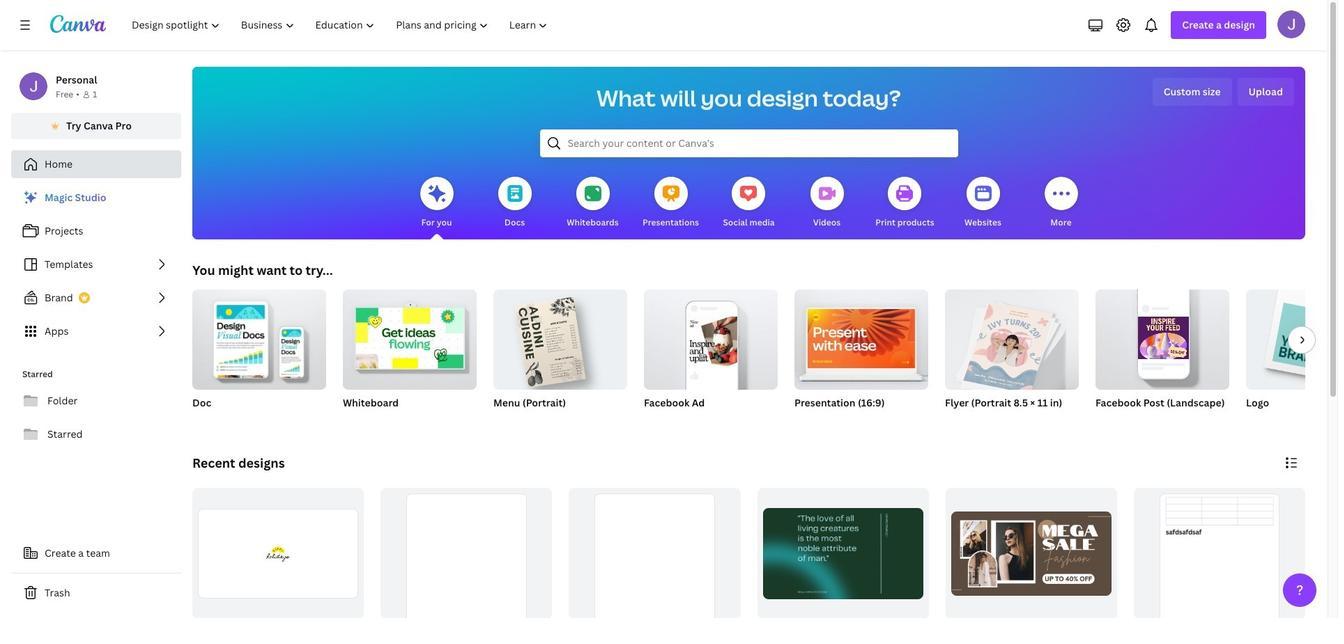Task type: locate. For each thing, give the bounding box(es) containing it.
group
[[343, 284, 477, 428], [343, 284, 477, 390], [493, 284, 627, 428], [493, 284, 627, 390], [644, 284, 778, 428], [644, 284, 778, 390], [794, 284, 928, 428], [794, 284, 928, 390], [945, 284, 1079, 428], [945, 284, 1079, 395], [1096, 284, 1229, 428], [1096, 284, 1229, 390], [192, 290, 326, 428], [1246, 290, 1338, 428], [1246, 290, 1338, 390], [381, 489, 552, 619], [569, 489, 740, 619], [757, 489, 929, 619], [945, 489, 1117, 619], [1134, 489, 1305, 619]]

list
[[11, 184, 181, 346]]

top level navigation element
[[123, 11, 560, 39]]

None search field
[[540, 130, 958, 158]]

jacob simon image
[[1277, 10, 1305, 38]]



Task type: vqa. For each thing, say whether or not it's contained in the screenshot.
group
yes



Task type: describe. For each thing, give the bounding box(es) containing it.
Search search field
[[568, 130, 930, 157]]



